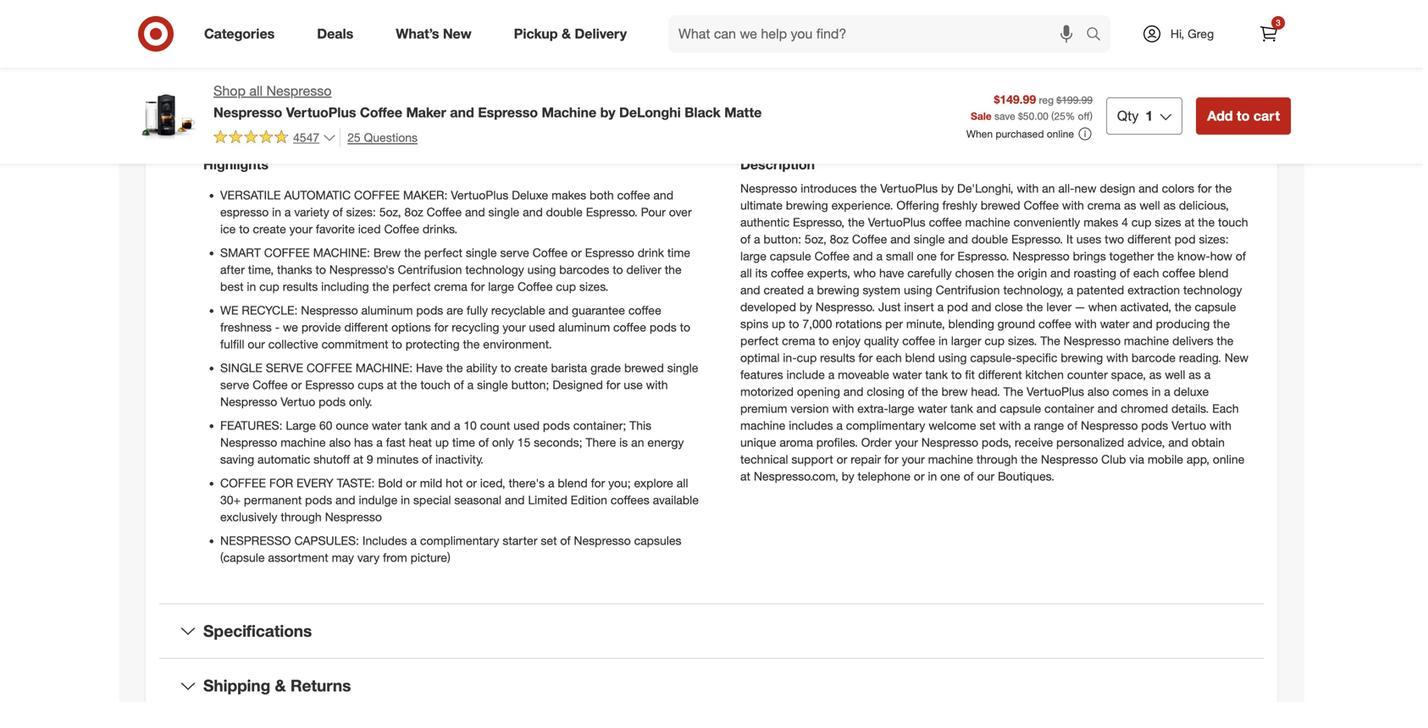 Task type: describe. For each thing, give the bounding box(es) containing it.
sizes: inside the description nespresso introduces the vertuoplus by de'longhi, with an all-new design and colors for the ultimate brewing experience. offering freshly brewed coffee with crema as well as delicious, authentic espresso, the vertuoplus coffee machine conveniently makes 4 cup sizes at the touch of a button: 5oz, 8oz coffee and single and double espresso. it uses two different pod sizes: large capsule coffee and a small one for espresso. nespresso brings together the know-how of all its coffee experts, who have carefully chosen the origin and roasting of each coffee blend and created a brewing system using centrifusion technology, a patented extraction technology developed by nespresso. just insert a pod and close the lever — when activated, the capsule spins up to 7,000 rotations per minute, blending ground coffee with water and producing the perfect crema to enjoy quality coffee in larger cup sizes. the nespresso machine delivers the optimal in-cup results for each blend using capsule-specific brewing with barcode reading. new features include a moveable water tank to fit different kitchen counter space, as well as a motorized opening and closing of the brew head. the vertuoplus also comes in a deluxe premium version with extra-large water tank and capsule container and chromed details. each machine includes a complimentary welcome set with a range of nespresso pods vertuo  with unique aroma profiles. order your nespresso pods, receive personalized advice, and obtain technical support or repair for your machine through the nespresso club via mobile app, online at nespresso.com, by telephone or in one of our boutiques.
[[1200, 232, 1230, 247]]

assortment
[[268, 550, 329, 565]]

machine up barcode
[[1125, 333, 1170, 348]]

carefully
[[908, 266, 952, 280]]

cart
[[1254, 108, 1281, 124]]

automatic
[[284, 188, 351, 203]]

your inside we recycle: nespresso aluminum pods are fully recyclable and guarantee coffee freshness - we provide different options for recycling your used aluminum coffee pods to fulfill our collective commitment to protecting the environment.
[[503, 320, 526, 335]]

delonghi
[[620, 104, 681, 121]]

in right telephone
[[928, 469, 938, 484]]

4547
[[293, 130, 320, 145]]

we
[[283, 320, 298, 335]]

activated,
[[1121, 300, 1172, 314]]

with left all-
[[1017, 181, 1039, 196]]

cup down time,
[[260, 279, 280, 294]]

0 horizontal spatial new
[[443, 25, 472, 42]]

features:
[[220, 418, 283, 433]]

profiles.
[[817, 435, 859, 450]]

the up 'reading.'
[[1218, 333, 1234, 348]]

serve inside single serve coffee machine: have the ability to create barista grade brewed single serve coffee or espresso cups at the touch of a single button; designed for use with nespresso vertuo pods only.
[[220, 377, 249, 392]]

to right thanks
[[316, 262, 326, 277]]

for up moveable
[[859, 350, 873, 365]]

counter
[[1068, 367, 1109, 382]]

drinks.
[[423, 222, 458, 236]]

new inside the description nespresso introduces the vertuoplus by de'longhi, with an all-new design and colors for the ultimate brewing experience. offering freshly brewed coffee with crema as well as delicious, authentic espresso, the vertuoplus coffee machine conveniently makes 4 cup sizes at the touch of a button: 5oz, 8oz coffee and single and double espresso. it uses two different pod sizes: large capsule coffee and a small one for espresso. nespresso brings together the know-how of all its coffee experts, who have carefully chosen the origin and roasting of each coffee blend and created a brewing system using centrifusion technology, a patented extraction technology developed by nespresso. just insert a pod and close the lever — when activated, the capsule spins up to 7,000 rotations per minute, blending ground coffee with water and producing the perfect crema to enjoy quality coffee in larger cup sizes. the nespresso machine delivers the optimal in-cup results for each blend using capsule-specific brewing with barcode reading. new features include a moveable water tank to fit different kitchen counter space, as well as a motorized opening and closing of the brew head. the vertuoplus also comes in a deluxe premium version with extra-large water tank and capsule container and chromed details. each machine includes a complimentary welcome set with a range of nespresso pods vertuo  with unique aroma profiles. order your nespresso pods, receive personalized advice, and obtain technical support or repair for your machine through the nespresso club via mobile app, online at nespresso.com, by telephone or in one of our boutiques.
[[1225, 350, 1249, 365]]

repair
[[851, 452, 882, 467]]

1 vertical spatial well
[[1166, 367, 1186, 382]]

and up mobile
[[1169, 435, 1189, 450]]

count
[[480, 418, 510, 433]]

including
[[321, 279, 369, 294]]

of down the welcome
[[964, 469, 975, 484]]

50.00
[[1024, 110, 1049, 122]]

for up telephone
[[885, 452, 899, 467]]

the right brew
[[404, 245, 421, 260]]

a up receive
[[1025, 418, 1031, 433]]

or left mild
[[406, 476, 417, 491]]

blend inside the coffee for every taste: bold or mild hot or iced, there's a blend for you; explore all 30+ permanent pods and indulge in special seasonal and limited edition coffees available exclusively through nespresso
[[558, 476, 588, 491]]

pods inside single serve coffee machine: have the ability to create barista grade brewed single serve coffee or espresso cups at the touch of a single button; designed for use with nespresso vertuo pods only.
[[319, 394, 346, 409]]

know-
[[1178, 249, 1211, 264]]

pods down deliver
[[650, 320, 677, 335]]

guarantee
[[572, 303, 626, 318]]

2 horizontal spatial using
[[939, 350, 968, 365]]

0 horizontal spatial each
[[877, 350, 902, 365]]

best
[[220, 279, 244, 294]]

coffee up conveniently
[[1024, 198, 1060, 213]]

coffee up drinks.
[[427, 205, 462, 219]]

a left 10
[[454, 418, 461, 433]]

and left colors
[[1139, 181, 1159, 196]]

$199.99
[[1057, 94, 1093, 106]]

freshly
[[943, 198, 978, 213]]

0 horizontal spatial pod
[[948, 300, 969, 314]]

support
[[792, 452, 834, 467]]

barcodes
[[560, 262, 610, 277]]

perfect inside the description nespresso introduces the vertuoplus by de'longhi, with an all-new design and colors for the ultimate brewing experience. offering freshly brewed coffee with crema as well as delicious, authentic espresso, the vertuoplus coffee machine conveniently makes 4 cup sizes at the touch of a button: 5oz, 8oz coffee and single and double espresso. it uses two different pod sizes: large capsule coffee and a small one for espresso. nespresso brings together the know-how of all its coffee experts, who have carefully chosen the origin and roasting of each coffee blend and created a brewing system using centrifusion technology, a patented extraction technology developed by nespresso. just insert a pod and close the lever — when activated, the capsule spins up to 7,000 rotations per minute, blending ground coffee with water and producing the perfect crema to enjoy quality coffee in larger cup sizes. the nespresso machine delivers the optimal in-cup results for each blend using capsule-specific brewing with barcode reading. new features include a moveable water tank to fit different kitchen counter space, as well as a motorized opening and closing of the brew head. the vertuoplus also comes in a deluxe premium version with extra-large water tank and capsule container and chromed details. each machine includes a complimentary welcome set with a range of nespresso pods vertuo  with unique aroma profiles. order your nespresso pods, receive personalized advice, and obtain technical support or repair for your machine through the nespresso club via mobile app, online at nespresso.com, by telephone or in one of our boutiques.
[[741, 333, 779, 348]]

& for pickup
[[562, 25, 571, 42]]

the down experience.
[[848, 215, 865, 230]]

about this item
[[642, 44, 782, 68]]

with left extra-
[[833, 401, 855, 416]]

and up the blending
[[972, 300, 992, 314]]

2 horizontal spatial different
[[1128, 232, 1172, 247]]

1 vertical spatial perfect
[[393, 279, 431, 294]]

of inside single serve coffee machine: have the ability to create barista grade brewed single serve coffee or espresso cups at the touch of a single button; designed for use with nespresso vertuo pods only.
[[454, 377, 464, 392]]

25 inside "$149.99 reg $199.99 sale save $ 50.00 ( 25 % off )"
[[1055, 110, 1066, 122]]

create inside single serve coffee machine: have the ability to create barista grade brewed single serve coffee or espresso cups at the touch of a single button; designed for use with nespresso vertuo pods only.
[[515, 361, 548, 375]]

technology inside the description nespresso introduces the vertuoplus by de'longhi, with an all-new design and colors for the ultimate brewing experience. offering freshly brewed coffee with crema as well as delicious, authentic espresso, the vertuoplus coffee machine conveniently makes 4 cup sizes at the touch of a button: 5oz, 8oz coffee and single and double espresso. it uses two different pod sizes: large capsule coffee and a small one for espresso. nespresso brings together the know-how of all its coffee experts, who have carefully chosen the origin and roasting of each coffee blend and created a brewing system using centrifusion technology, a patented extraction technology developed by nespresso. just insert a pod and close the lever — when activated, the capsule spins up to 7,000 rotations per minute, blending ground coffee with water and producing the perfect crema to enjoy quality coffee in larger cup sizes. the nespresso machine delivers the optimal in-cup results for each blend using capsule-specific brewing with barcode reading. new features include a moveable water tank to fit different kitchen counter space, as well as a motorized opening and closing of the brew head. the vertuoplus also comes in a deluxe premium version with extra-large water tank and capsule container and chromed details. each machine includes a complimentary welcome set with a range of nespresso pods vertuo  with unique aroma profiles. order your nespresso pods, receive personalized advice, and obtain technical support or repair for your machine through the nespresso club via mobile app, online at nespresso.com, by telephone or in one of our boutiques.
[[1184, 283, 1243, 297]]

nespresso inside we recycle: nespresso aluminum pods are fully recyclable and guarantee coffee freshness - we provide different options for recycling your used aluminum coffee pods to fulfill our collective commitment to protecting the environment.
[[301, 303, 358, 318]]

serve inside smart coffee machine: brew the perfect single serve coffee or espresso drink time after time, thanks to nespresso's centrifusion technology using barcodes to deliver the best in cup results including the perfect crema for large coffee cup sizes.
[[500, 245, 530, 260]]

shipping & returns button
[[159, 660, 1265, 703]]

pods inside the coffee for every taste: bold or mild hot or iced, there's a blend for you; explore all 30+ permanent pods and indulge in special seasonal and limited edition coffees available exclusively through nespresso
[[305, 493, 332, 508]]

for inside the coffee for every taste: bold or mild hot or iced, there's a blend for you; explore all 30+ permanent pods and indulge in special seasonal and limited edition coffees available exclusively through nespresso
[[591, 476, 605, 491]]

large inside smart coffee machine: brew the perfect single serve coffee or espresso drink time after time, thanks to nespresso's centrifusion technology using barcodes to deliver the best in cup results including the perfect crema for large coffee cup sizes.
[[488, 279, 515, 294]]

the up boutiques. at the bottom right
[[1021, 452, 1038, 467]]

all-
[[1059, 181, 1075, 196]]

5oz, inside the description nespresso introduces the vertuoplus by de'longhi, with an all-new design and colors for the ultimate brewing experience. offering freshly brewed coffee with crema as well as delicious, authentic espresso, the vertuoplus coffee machine conveniently makes 4 cup sizes at the touch of a button: 5oz, 8oz coffee and single and double espresso. it uses two different pod sizes: large capsule coffee and a small one for espresso. nespresso brings together the know-how of all its coffee experts, who have carefully chosen the origin and roasting of each coffee blend and created a brewing system using centrifusion technology, a patented extraction technology developed by nespresso. just insert a pod and close the lever — when activated, the capsule spins up to 7,000 rotations per minute, blending ground coffee with water and producing the perfect crema to enjoy quality coffee in larger cup sizes. the nespresso machine delivers the optimal in-cup results for each blend using capsule-specific brewing with barcode reading. new features include a moveable water tank to fit different kitchen counter space, as well as a motorized opening and closing of the brew head. the vertuoplus also comes in a deluxe premium version with extra-large water tank and capsule container and chromed details. each machine includes a complimentary welcome set with a range of nespresso pods vertuo  with unique aroma profiles. order your nespresso pods, receive personalized advice, and obtain technical support or repair for your machine through the nespresso club via mobile app, online at nespresso.com, by telephone or in one of our boutiques.
[[805, 232, 827, 247]]

and down freshly
[[949, 232, 969, 247]]

with down all-
[[1063, 198, 1085, 213]]

a inside versatile automatic coffee maker: vertuoplus deluxe makes both coffee and espresso in a variety of sizes:  5oz, 8oz coffee and single and double espresso. pour over ice to create your favorite iced coffee drinks.
[[285, 205, 291, 219]]

a down the experts,
[[808, 283, 814, 297]]

—
[[1076, 300, 1086, 314]]

set inside nespresso capsules: includes a complimentary starter set of nespresso capsules (capsule assortment may vary from picture)
[[541, 533, 557, 548]]

0 vertical spatial crema
[[1088, 198, 1121, 213]]

the down 'technology,'
[[1027, 300, 1044, 314]]

and down "deluxe"
[[523, 205, 543, 219]]

crema inside smart coffee machine: brew the perfect single serve coffee or espresso drink time after time, thanks to nespresso's centrifusion technology using barcodes to deliver the best in cup results including the perfect crema for large coffee cup sizes.
[[434, 279, 468, 294]]

to down 7,000
[[819, 333, 830, 348]]

advice,
[[1128, 435, 1166, 450]]

single up energy
[[668, 361, 699, 375]]

new
[[1075, 181, 1097, 196]]

coffee down 'guarantee'
[[614, 320, 647, 335]]

an inside the description nespresso introduces the vertuoplus by de'longhi, with an all-new design and colors for the ultimate brewing experience. offering freshly brewed coffee with crema as well as delicious, authentic espresso, the vertuoplus coffee machine conveniently makes 4 cup sizes at the touch of a button: 5oz, 8oz coffee and single and double espresso. it uses two different pod sizes: large capsule coffee and a small one for espresso. nespresso brings together the know-how of all its coffee experts, who have carefully chosen the origin and roasting of each coffee blend and created a brewing system using centrifusion technology, a patented extraction technology developed by nespresso. just insert a pod and close the lever — when activated, the capsule spins up to 7,000 rotations per minute, blending ground coffee with water and producing the perfect crema to enjoy quality coffee in larger cup sizes. the nespresso machine delivers the optimal in-cup results for each blend using capsule-specific brewing with barcode reading. new features include a moveable water tank to fit different kitchen counter space, as well as a motorized opening and closing of the brew head. the vertuoplus also comes in a deluxe premium version with extra-large water tank and capsule container and chromed details. each machine includes a complimentary welcome set with a range of nespresso pods vertuo  with unique aroma profiles. order your nespresso pods, receive personalized advice, and obtain technical support or repair for your machine through the nespresso club via mobile app, online at nespresso.com, by telephone or in one of our boutiques.
[[1043, 181, 1056, 196]]

add to cart button
[[1197, 97, 1292, 135]]

range
[[1035, 418, 1065, 433]]

or inside smart coffee machine: brew the perfect single serve coffee or espresso drink time after time, thanks to nespresso's centrifusion technology using barcodes to deliver the best in cup results including the perfect crema for large coffee cup sizes.
[[571, 245, 582, 260]]

the right deliver
[[665, 262, 682, 277]]

vertuoplus down 'kitchen'
[[1027, 384, 1085, 399]]

of down container
[[1068, 418, 1078, 433]]

producing
[[1157, 316, 1211, 331]]

chosen
[[956, 266, 995, 280]]

0 vertical spatial perfect
[[424, 245, 463, 260]]

returns
[[291, 676, 351, 696]]

smart
[[220, 245, 261, 260]]

coffee inside single serve coffee machine: have the ability to create barista grade brewed single serve coffee or espresso cups at the touch of a single button; designed for use with nespresso vertuo pods only.
[[253, 377, 288, 392]]

coffee inside single serve coffee machine: have the ability to create barista grade brewed single serve coffee or espresso cups at the touch of a single button; designed for use with nespresso vertuo pods only.
[[307, 361, 352, 375]]

its
[[756, 266, 768, 280]]

the left know-
[[1158, 249, 1175, 264]]

to left deliver
[[613, 262, 624, 277]]

coffee inside shop all nespresso nespresso vertuoplus coffee maker and espresso machine by delonghi black matte
[[360, 104, 403, 121]]

1 horizontal spatial different
[[979, 367, 1023, 382]]

coffee down freshly
[[929, 215, 962, 230]]

the down have
[[401, 377, 417, 392]]

0 horizontal spatial 25
[[348, 130, 361, 145]]

water up closing
[[893, 367, 922, 382]]

pods inside features: large 60 ounce water tank and a 10 count used pods container; this nespresso machine also has a fast heat up time of only 15 seconds; there is an energy saving automatic shutoff at 9 minutes of inactivity.
[[543, 418, 570, 433]]

details
[[203, 112, 257, 132]]

results inside smart coffee machine: brew the perfect single serve coffee or espresso drink time after time, thanks to nespresso's centrifusion technology using barcodes to deliver the best in cup results including the perfect crema for large coffee cup sizes.
[[283, 279, 318, 294]]

complimentary inside nespresso capsules: includes a complimentary starter set of nespresso capsules (capsule assortment may vary from picture)
[[420, 533, 500, 548]]

for inside single serve coffee machine: have the ability to create barista grade brewed single serve coffee or espresso cups at the touch of a single button; designed for use with nespresso vertuo pods only.
[[607, 377, 621, 392]]

may
[[332, 550, 354, 565]]

a right has
[[377, 435, 383, 450]]

with inside single serve coffee machine: have the ability to create barista grade brewed single serve coffee or espresso cups at the touch of a single button; designed for use with nespresso vertuo pods only.
[[646, 377, 668, 392]]

used inside features: large 60 ounce water tank and a 10 count used pods container; this nespresso machine also has a fast heat up time of only 15 seconds; there is an energy saving automatic shutoff at 9 minutes of inactivity.
[[514, 418, 540, 433]]

nespresso inside single serve coffee machine: have the ability to create barista grade brewed single serve coffee or espresso cups at the touch of a single button; designed for use with nespresso vertuo pods only.
[[220, 394, 277, 409]]

to left 7,000
[[789, 316, 800, 331]]

off
[[1079, 110, 1091, 122]]

1 vertical spatial aluminum
[[559, 320, 610, 335]]

nespresso up counter
[[1064, 333, 1121, 348]]

your right order
[[896, 435, 919, 450]]

to left spins
[[680, 320, 691, 335]]

picture)
[[411, 550, 451, 565]]

online inside the description nespresso introduces the vertuoplus by de'longhi, with an all-new design and colors for the ultimate brewing experience. offering freshly brewed coffee with crema as well as delicious, authentic espresso, the vertuoplus coffee machine conveniently makes 4 cup sizes at the touch of a button: 5oz, 8oz coffee and single and double espresso. it uses two different pod sizes: large capsule coffee and a small one for espresso. nespresso brings together the know-how of all its coffee experts, who have carefully chosen the origin and roasting of each coffee blend and created a brewing system using centrifusion technology, a patented extraction technology developed by nespresso. just insert a pod and close the lever — when activated, the capsule spins up to 7,000 rotations per minute, blending ground coffee with water and producing the perfect crema to enjoy quality coffee in larger cup sizes. the nespresso machine delivers the optimal in-cup results for each blend using capsule-specific brewing with barcode reading. new features include a moveable water tank to fit different kitchen counter space, as well as a motorized opening and closing of the brew head. the vertuoplus also comes in a deluxe premium version with extra-large water tank and capsule container and chromed details. each machine includes a complimentary welcome set with a range of nespresso pods vertuo  with unique aroma profiles. order your nespresso pods, receive personalized advice, and obtain technical support or repair for your machine through the nespresso club via mobile app, online at nespresso.com, by telephone or in one of our boutiques.
[[1214, 452, 1245, 467]]

1 vertical spatial the
[[1004, 384, 1024, 399]]

edition
[[571, 493, 608, 508]]

1 horizontal spatial blend
[[906, 350, 936, 365]]

0 vertical spatial blend
[[1199, 266, 1229, 280]]

description nespresso introduces the vertuoplus by de'longhi, with an all-new design and colors for the ultimate brewing experience. offering freshly brewed coffee with crema as well as delicious, authentic espresso, the vertuoplus coffee machine conveniently makes 4 cup sizes at the touch of a button: 5oz, 8oz coffee and single and double espresso. it uses two different pod sizes: large capsule coffee and a small one for espresso. nespresso brings together the know-how of all its coffee experts, who have carefully chosen the origin and roasting of each coffee blend and created a brewing system using centrifusion technology, a patented extraction technology developed by nespresso. just insert a pod and close the lever — when activated, the capsule spins up to 7,000 rotations per minute, blending ground coffee with water and producing the perfect crema to enjoy quality coffee in larger cup sizes. the nespresso machine delivers the optimal in-cup results for each blend using capsule-specific brewing with barcode reading. new features include a moveable water tank to fit different kitchen counter space, as well as a motorized opening and closing of the brew head. the vertuoplus also comes in a deluxe premium version with extra-large water tank and capsule container and chromed details. each machine includes a complimentary welcome set with a range of nespresso pods vertuo  with unique aroma profiles. order your nespresso pods, receive personalized advice, and obtain technical support or repair for your machine through the nespresso club via mobile app, online at nespresso.com, by telephone or in one of our boutiques.
[[741, 156, 1249, 484]]

blending
[[949, 316, 995, 331]]

results inside the description nespresso introduces the vertuoplus by de'longhi, with an all-new design and colors for the ultimate brewing experience. offering freshly brewed coffee with crema as well as delicious, authentic espresso, the vertuoplus coffee machine conveniently makes 4 cup sizes at the touch of a button: 5oz, 8oz coffee and single and double espresso. it uses two different pod sizes: large capsule coffee and a small one for espresso. nespresso brings together the know-how of all its coffee experts, who have carefully chosen the origin and roasting of each coffee blend and created a brewing system using centrifusion technology, a patented extraction technology developed by nespresso. just insert a pod and close the lever — when activated, the capsule spins up to 7,000 rotations per minute, blending ground coffee with water and producing the perfect crema to enjoy quality coffee in larger cup sizes. the nespresso machine delivers the optimal in-cup results for each blend using capsule-specific brewing with barcode reading. new features include a moveable water tank to fit different kitchen counter space, as well as a motorized opening and closing of the brew head. the vertuoplus also comes in a deluxe premium version with extra-large water tank and capsule container and chromed details. each machine includes a complimentary welcome set with a range of nespresso pods vertuo  with unique aroma profiles. order your nespresso pods, receive personalized advice, and obtain technical support or repair for your machine through the nespresso club via mobile app, online at nespresso.com, by telephone or in one of our boutiques.
[[821, 350, 856, 365]]

in left larger
[[939, 333, 948, 348]]

button:
[[764, 232, 802, 247]]

time inside features: large 60 ounce water tank and a 10 count used pods container; this nespresso machine also has a fast heat up time of only 15 seconds; there is an energy saving automatic shutoff at 9 minutes of inactivity.
[[452, 435, 476, 450]]

seasonal
[[455, 493, 502, 508]]

heat
[[409, 435, 432, 450]]

espresso inside single serve coffee machine: have the ability to create barista grade brewed single serve coffee or espresso cups at the touch of a single button; designed for use with nespresso vertuo pods only.
[[305, 377, 355, 392]]

uses
[[1077, 232, 1102, 247]]

capsules:
[[295, 533, 359, 548]]

from
[[383, 550, 407, 565]]

vertuoplus for the
[[881, 181, 938, 196]]

exclusively
[[220, 510, 278, 525]]

barcode
[[1132, 350, 1176, 365]]

7,000
[[803, 316, 833, 331]]

coffee up created
[[771, 266, 804, 280]]

to inside versatile automatic coffee maker: vertuoplus deluxe makes both coffee and espresso in a variety of sizes:  5oz, 8oz coffee and single and double espresso. pour over ice to create your favorite iced coffee drinks.
[[239, 222, 250, 236]]

all inside shop all nespresso nespresso vertuoplus coffee maker and espresso machine by delonghi black matte
[[250, 83, 263, 99]]

inactivity.
[[436, 452, 484, 467]]

and up smart coffee machine: brew the perfect single serve coffee or espresso drink time after time, thanks to nespresso's centrifusion technology using barcodes to deliver the best in cup results including the perfect crema for large coffee cup sizes.
[[465, 205, 485, 219]]

nespresso down shop
[[214, 104, 283, 121]]

brew
[[942, 384, 968, 399]]

for inside smart coffee machine: brew the perfect single serve coffee or espresso drink time after time, thanks to nespresso's centrifusion technology using barcodes to deliver the best in cup results including the perfect crema for large coffee cup sizes.
[[471, 279, 485, 294]]

comes
[[1113, 384, 1149, 399]]

a right insert
[[938, 300, 944, 314]]

through inside the description nespresso introduces the vertuoplus by de'longhi, with an all-new design and colors for the ultimate brewing experience. offering freshly brewed coffee with crema as well as delicious, authentic espresso, the vertuoplus coffee machine conveniently makes 4 cup sizes at the touch of a button: 5oz, 8oz coffee and single and double espresso. it uses two different pod sizes: large capsule coffee and a small one for espresso. nespresso brings together the know-how of all its coffee experts, who have carefully chosen the origin and roasting of each coffee blend and created a brewing system using centrifusion technology, a patented extraction technology developed by nespresso. just insert a pod and close the lever — when activated, the capsule spins up to 7,000 rotations per minute, blending ground coffee with water and producing the perfect crema to enjoy quality coffee in larger cup sizes. the nespresso machine delivers the optimal in-cup results for each blend using capsule-specific brewing with barcode reading. new features include a moveable water tank to fit different kitchen counter space, as well as a motorized opening and closing of the brew head. the vertuoplus also comes in a deluxe premium version with extra-large water tank and capsule container and chromed details. each machine includes a complimentary welcome set with a range of nespresso pods vertuo  with unique aroma profiles. order your nespresso pods, receive personalized advice, and obtain technical support or repair for your machine through the nespresso club via mobile app, online at nespresso.com, by telephone or in one of our boutiques.
[[977, 452, 1018, 467]]

to left fit
[[952, 367, 962, 382]]

iced,
[[480, 476, 506, 491]]

4
[[1122, 215, 1129, 230]]

with up pods,
[[1000, 418, 1022, 433]]

starter
[[503, 533, 538, 548]]

different inside we recycle: nespresso aluminum pods are fully recyclable and guarantee coffee freshness - we provide different options for recycling your used aluminum coffee pods to fulfill our collective commitment to protecting the environment.
[[345, 320, 388, 335]]

delivers
[[1173, 333, 1214, 348]]

1 horizontal spatial using
[[904, 283, 933, 297]]

water up the welcome
[[918, 401, 948, 416]]

1 horizontal spatial one
[[941, 469, 961, 484]]

double inside the description nespresso introduces the vertuoplus by de'longhi, with an all-new design and colors for the ultimate brewing experience. offering freshly brewed coffee with crema as well as delicious, authentic espresso, the vertuoplus coffee machine conveniently makes 4 cup sizes at the touch of a button: 5oz, 8oz coffee and single and double espresso. it uses two different pod sizes: large capsule coffee and a small one for espresso. nespresso brings together the know-how of all its coffee experts, who have carefully chosen the origin and roasting of each coffee blend and created a brewing system using centrifusion technology, a patented extraction technology developed by nespresso. just insert a pod and close the lever — when activated, the capsule spins up to 7,000 rotations per minute, blending ground coffee with water and producing the perfect crema to enjoy quality coffee in larger cup sizes. the nespresso machine delivers the optimal in-cup results for each blend using capsule-specific brewing with barcode reading. new features include a moveable water tank to fit different kitchen counter space, as well as a motorized opening and closing of the brew head. the vertuoplus also comes in a deluxe premium version with extra-large water tank and capsule container and chromed details. each machine includes a complimentary welcome set with a range of nespresso pods vertuo  with unique aroma profiles. order your nespresso pods, receive personalized advice, and obtain technical support or repair for your machine through the nespresso club via mobile app, online at nespresso.com, by telephone or in one of our boutiques.
[[972, 232, 1009, 247]]

by inside shop all nespresso nespresso vertuoplus coffee maker and espresso machine by delonghi black matte
[[601, 104, 616, 121]]

the left brew at right
[[922, 384, 939, 399]]

this
[[630, 418, 652, 433]]

lever
[[1047, 300, 1072, 314]]

machine down premium
[[741, 418, 786, 433]]

and down there's
[[505, 493, 525, 508]]

1 vertical spatial brewing
[[818, 283, 860, 297]]

at inside features: large 60 ounce water tank and a 10 count used pods container; this nespresso machine also has a fast heat up time of only 15 seconds; there is an energy saving automatic shutoff at 9 minutes of inactivity.
[[353, 452, 364, 467]]

coffee up brew
[[384, 222, 420, 236]]

espresso,
[[793, 215, 845, 230]]

the up delivers
[[1214, 316, 1231, 331]]

0 vertical spatial pod
[[1175, 232, 1196, 247]]

4547 link
[[214, 128, 337, 149]]

the down 'nespresso's'
[[373, 279, 389, 294]]

includes
[[789, 418, 834, 433]]

a inside the coffee for every taste: bold or mild hot or iced, there's a blend for you; explore all 30+ permanent pods and indulge in special seasonal and limited edition coffees available exclusively through nespresso
[[548, 476, 555, 491]]

machine: inside single serve coffee machine: have the ability to create barista grade brewed single serve coffee or espresso cups at the touch of a single button; designed for use with nespresso vertuo pods only.
[[356, 361, 413, 375]]

who
[[854, 266, 877, 280]]

and right origin
[[1051, 266, 1071, 280]]

our inside the description nespresso introduces the vertuoplus by de'longhi, with an all-new design and colors for the ultimate brewing experience. offering freshly brewed coffee with crema as well as delicious, authentic espresso, the vertuoplus coffee machine conveniently makes 4 cup sizes at the touch of a button: 5oz, 8oz coffee and single and double espresso. it uses two different pod sizes: large capsule coffee and a small one for espresso. nespresso brings together the know-how of all its coffee experts, who have carefully chosen the origin and roasting of each coffee blend and created a brewing system using centrifusion technology, a patented extraction technology developed by nespresso. just insert a pod and close the lever — when activated, the capsule spins up to 7,000 rotations per minute, blending ground coffee with water and producing the perfect crema to enjoy quality coffee in larger cup sizes. the nespresso machine delivers the optimal in-cup results for each blend using capsule-specific brewing with barcode reading. new features include a moveable water tank to fit different kitchen counter space, as well as a motorized opening and closing of the brew head. the vertuoplus also comes in a deluxe premium version with extra-large water tank and capsule container and chromed details. each machine includes a complimentary welcome set with a range of nespresso pods vertuo  with unique aroma profiles. order your nespresso pods, receive personalized advice, and obtain technical support or repair for your machine through the nespresso club via mobile app, online at nespresso.com, by telephone or in one of our boutiques.
[[978, 469, 995, 484]]

coffee up the experts,
[[815, 249, 850, 264]]

What can we help you find? suggestions appear below search field
[[669, 15, 1091, 53]]

1 horizontal spatial crema
[[782, 333, 816, 348]]

espresso
[[220, 205, 269, 219]]

the up producing
[[1175, 300, 1192, 314]]

vertuoplus for maker:
[[451, 188, 509, 203]]

deliver
[[627, 262, 662, 277]]

fast
[[386, 435, 406, 450]]

with down —
[[1076, 316, 1097, 331]]

vertuo inside single serve coffee machine: have the ability to create barista grade brewed single serve coffee or espresso cups at the touch of a single button; designed for use with nespresso vertuo pods only.
[[281, 394, 316, 409]]

by down repair
[[842, 469, 855, 484]]

machine inside features: large 60 ounce water tank and a 10 count used pods container; this nespresso machine also has a fast heat up time of only 15 seconds; there is an energy saving automatic shutoff at 9 minutes of inactivity.
[[281, 435, 326, 450]]

0 vertical spatial tank
[[926, 367, 949, 382]]

technology inside smart coffee machine: brew the perfect single serve coffee or espresso drink time after time, thanks to nespresso's centrifusion technology using barcodes to deliver the best in cup results including the perfect crema for large coffee cup sizes.
[[466, 262, 524, 277]]

0 horizontal spatial online
[[1047, 128, 1075, 140]]

ultimate
[[741, 198, 783, 213]]

shop all nespresso nespresso vertuoplus coffee maker and espresso machine by delonghi black matte
[[214, 83, 762, 121]]

espresso inside shop all nespresso nespresso vertuoplus coffee maker and espresso machine by delonghi black matte
[[478, 104, 538, 121]]

app,
[[1187, 452, 1210, 467]]

pods up the options
[[416, 303, 444, 318]]

in inside versatile automatic coffee maker: vertuoplus deluxe makes both coffee and espresso in a variety of sizes:  5oz, 8oz coffee and single and double espresso. pour over ice to create your favorite iced coffee drinks.
[[272, 205, 281, 219]]

your inside versatile automatic coffee maker: vertuoplus deluxe makes both coffee and espresso in a variety of sizes:  5oz, 8oz coffee and single and double espresso. pour over ice to create your favorite iced coffee drinks.
[[290, 222, 313, 236]]

button;
[[512, 377, 550, 392]]

8oz inside the description nespresso introduces the vertuoplus by de'longhi, with an all-new design and colors for the ultimate brewing experience. offering freshly brewed coffee with crema as well as delicious, authentic espresso, the vertuoplus coffee machine conveniently makes 4 cup sizes at the touch of a button: 5oz, 8oz coffee and single and double espresso. it uses two different pod sizes: large capsule coffee and a small one for espresso. nespresso brings together the know-how of all its coffee experts, who have carefully chosen the origin and roasting of each coffee blend and created a brewing system using centrifusion technology, a patented extraction technology developed by nespresso. just insert a pod and close the lever — when activated, the capsule spins up to 7,000 rotations per minute, blending ground coffee with water and producing the perfect crema to enjoy quality coffee in larger cup sizes. the nespresso machine delivers the optimal in-cup results for each blend using capsule-specific brewing with barcode reading. new features include a moveable water tank to fit different kitchen counter space, as well as a motorized opening and closing of the brew head. the vertuoplus also comes in a deluxe premium version with extra-large water tank and capsule container and chromed details. each machine includes a complimentary welcome set with a range of nespresso pods vertuo  with unique aroma profiles. order your nespresso pods, receive personalized advice, and obtain technical support or repair for your machine through the nespresso club via mobile app, online at nespresso.com, by telephone or in one of our boutiques.
[[830, 232, 849, 247]]

water inside features: large 60 ounce water tank and a 10 count used pods container; this nespresso machine also has a fast heat up time of only 15 seconds; there is an energy saving automatic shutoff at 9 minutes of inactivity.
[[372, 418, 401, 433]]

the up delicious,
[[1216, 181, 1233, 196]]

a left deluxe on the right bottom
[[1165, 384, 1171, 399]]

or down the profiles.
[[837, 452, 848, 467]]

makes inside versatile automatic coffee maker: vertuoplus deluxe makes both coffee and espresso in a variety of sizes:  5oz, 8oz coffee and single and double espresso. pour over ice to create your favorite iced coffee drinks.
[[552, 188, 587, 203]]

the inside we recycle: nespresso aluminum pods are fully recyclable and guarantee coffee freshness - we provide different options for recycling your used aluminum coffee pods to fulfill our collective commitment to protecting the environment.
[[463, 337, 480, 352]]

coffee inside versatile automatic coffee maker: vertuoplus deluxe makes both coffee and espresso in a variety of sizes:  5oz, 8oz coffee and single and double espresso. pour over ice to create your favorite iced coffee drinks.
[[354, 188, 400, 203]]

cup up "include"
[[797, 350, 817, 365]]

sizes
[[1156, 215, 1182, 230]]

coffee down deliver
[[629, 303, 662, 318]]

as up 4
[[1125, 198, 1137, 213]]

nespresso up personalized
[[1082, 418, 1139, 433]]

collective
[[268, 337, 318, 352]]

2 horizontal spatial capsule
[[1196, 300, 1237, 314]]

and down taste:
[[336, 493, 356, 508]]

2 vertical spatial brewing
[[1061, 350, 1104, 365]]

cup up capsule-
[[985, 333, 1005, 348]]

1 horizontal spatial large
[[741, 249, 767, 264]]

sizes. inside smart coffee machine: brew the perfect single serve coffee or espresso drink time after time, thanks to nespresso's centrifusion technology using barcodes to deliver the best in cup results including the perfect crema for large coffee cup sizes.
[[580, 279, 609, 294]]

protecting
[[406, 337, 460, 352]]

in up chromed
[[1152, 384, 1162, 399]]

water down the when
[[1101, 316, 1130, 331]]

what's
[[396, 25, 439, 42]]

coffee down lever
[[1039, 316, 1072, 331]]

0 horizontal spatial capsule
[[770, 249, 812, 264]]

0 vertical spatial brewing
[[786, 198, 829, 213]]

nespresso capsules: includes a complimentary starter set of nespresso capsules (capsule assortment may vary from picture)
[[220, 533, 682, 565]]

nespresso up origin
[[1013, 249, 1070, 264]]

via
[[1130, 452, 1145, 467]]

details button
[[159, 95, 1265, 149]]

search button
[[1079, 15, 1120, 56]]

an inside features: large 60 ounce water tank and a 10 count used pods container; this nespresso machine also has a fast heat up time of only 15 seconds; there is an energy saving automatic shutoff at 9 minutes of inactivity.
[[632, 435, 645, 450]]

at right sizes
[[1185, 215, 1195, 230]]

coffee up who
[[853, 232, 888, 247]]

and down its at the top of the page
[[741, 283, 761, 297]]

deluxe
[[1175, 384, 1210, 399]]

nespresso.
[[816, 300, 876, 314]]

1 vertical spatial tank
[[951, 401, 974, 416]]

by up 7,000
[[800, 300, 813, 314]]

nespresso down personalized
[[1042, 452, 1099, 467]]

shutoff
[[314, 452, 350, 467]]

created
[[764, 283, 805, 297]]

nespresso up 4547 at left
[[267, 83, 332, 99]]

questions
[[364, 130, 418, 145]]



Task type: vqa. For each thing, say whether or not it's contained in the screenshot.
minutes
yes



Task type: locate. For each thing, give the bounding box(es) containing it.
sizes. inside the description nespresso introduces the vertuoplus by de'longhi, with an all-new design and colors for the ultimate brewing experience. offering freshly brewed coffee with crema as well as delicious, authentic espresso, the vertuoplus coffee machine conveniently makes 4 cup sizes at the touch of a button: 5oz, 8oz coffee and single and double espresso. it uses two different pod sizes: large capsule coffee and a small one for espresso. nespresso brings together the know-how of all its coffee experts, who have carefully chosen the origin and roasting of each coffee blend and created a brewing system using centrifusion technology, a patented extraction technology developed by nespresso. just insert a pod and close the lever — when activated, the capsule spins up to 7,000 rotations per minute, blending ground coffee with water and producing the perfect crema to enjoy quality coffee in larger cup sizes. the nespresso machine delivers the optimal in-cup results for each blend using capsule-specific brewing with barcode reading. new features include a moveable water tank to fit different kitchen counter space, as well as a motorized opening and closing of the brew head. the vertuoplus also comes in a deluxe premium version with extra-large water tank and capsule container and chromed details. each machine includes a complimentary welcome set with a range of nespresso pods vertuo  with unique aroma profiles. order your nespresso pods, receive personalized advice, and obtain technical support or repair for your machine through the nespresso club via mobile app, online at nespresso.com, by telephone or in one of our boutiques.
[[1009, 333, 1038, 348]]

has
[[354, 435, 373, 450]]

for
[[269, 476, 293, 491]]

nespresso inside nespresso capsules: includes a complimentary starter set of nespresso capsules (capsule assortment may vary from picture)
[[574, 533, 631, 548]]

black
[[685, 104, 721, 121]]

using down larger
[[939, 350, 968, 365]]

in down time,
[[247, 279, 256, 294]]

rotations
[[836, 316, 882, 331]]

complimentary inside the description nespresso introduces the vertuoplus by de'longhi, with an all-new design and colors for the ultimate brewing experience. offering freshly brewed coffee with crema as well as delicious, authentic espresso, the vertuoplus coffee machine conveniently makes 4 cup sizes at the touch of a button: 5oz, 8oz coffee and single and double espresso. it uses two different pod sizes: large capsule coffee and a small one for espresso. nespresso brings together the know-how of all its coffee experts, who have carefully chosen the origin and roasting of each coffee blend and created a brewing system using centrifusion technology, a patented extraction technology developed by nespresso. just insert a pod and close the lever — when activated, the capsule spins up to 7,000 rotations per minute, blending ground coffee with water and producing the perfect crema to enjoy quality coffee in larger cup sizes. the nespresso machine delivers the optimal in-cup results for each blend using capsule-specific brewing with barcode reading. new features include a moveable water tank to fit different kitchen counter space, as well as a motorized opening and closing of the brew head. the vertuoplus also comes in a deluxe premium version with extra-large water tank and capsule container and chromed details. each machine includes a complimentary welcome set with a range of nespresso pods vertuo  with unique aroma profiles. order your nespresso pods, receive personalized advice, and obtain technical support or repair for your machine through the nespresso club via mobile app, online at nespresso.com, by telephone or in one of our boutiques.
[[847, 418, 926, 433]]

with up space,
[[1107, 350, 1129, 365]]

results down thanks
[[283, 279, 318, 294]]

a left variety
[[285, 205, 291, 219]]

0 vertical spatial well
[[1140, 198, 1161, 213]]

2 vertical spatial tank
[[405, 418, 428, 433]]

as
[[1125, 198, 1137, 213], [1164, 198, 1176, 213], [1150, 367, 1162, 382], [1189, 367, 1202, 382]]

tank down brew at right
[[951, 401, 974, 416]]

0 vertical spatial up
[[772, 316, 786, 331]]

0 vertical spatial each
[[1134, 266, 1160, 280]]

1 horizontal spatial complimentary
[[847, 418, 926, 433]]

single inside the description nespresso introduces the vertuoplus by de'longhi, with an all-new design and colors for the ultimate brewing experience. offering freshly brewed coffee with crema as well as delicious, authentic espresso, the vertuoplus coffee machine conveniently makes 4 cup sizes at the touch of a button: 5oz, 8oz coffee and single and double espresso. it uses two different pod sizes: large capsule coffee and a small one for espresso. nespresso brings together the know-how of all its coffee experts, who have carefully chosen the origin and roasting of each coffee blend and created a brewing system using centrifusion technology, a patented extraction technology developed by nespresso. just insert a pod and close the lever — when activated, the capsule spins up to 7,000 rotations per minute, blending ground coffee with water and producing the perfect crema to enjoy quality coffee in larger cup sizes. the nespresso machine delivers the optimal in-cup results for each blend using capsule-specific brewing with barcode reading. new features include a moveable water tank to fit different kitchen counter space, as well as a motorized opening and closing of the brew head. the vertuoplus also comes in a deluxe premium version with extra-large water tank and capsule container and chromed details. each machine includes a complimentary welcome set with a range of nespresso pods vertuo  with unique aroma profiles. order your nespresso pods, receive personalized advice, and obtain technical support or repair for your machine through the nespresso club via mobile app, online at nespresso.com, by telephone or in one of our boutiques.
[[914, 232, 945, 247]]

and inside features: large 60 ounce water tank and a 10 count used pods container; this nespresso machine also has a fast heat up time of only 15 seconds; there is an energy saving automatic shutoff at 9 minutes of inactivity.
[[431, 418, 451, 433]]

& left returns
[[275, 676, 286, 696]]

0 horizontal spatial touch
[[421, 377, 451, 392]]

by up freshly
[[942, 181, 954, 196]]

vertuoplus for nespresso
[[286, 104, 356, 121]]

vertuo down details. on the right of page
[[1172, 418, 1207, 433]]

1 vertical spatial different
[[345, 320, 388, 335]]

through down permanent
[[281, 510, 322, 525]]

create inside versatile automatic coffee maker: vertuoplus deluxe makes both coffee and espresso in a variety of sizes:  5oz, 8oz coffee and single and double espresso. pour over ice to create your favorite iced coffee drinks.
[[253, 222, 286, 236]]

complimentary
[[847, 418, 926, 433], [420, 533, 500, 548]]

0 horizontal spatial brewed
[[625, 361, 664, 375]]

0 horizontal spatial crema
[[434, 279, 468, 294]]

1 horizontal spatial tank
[[926, 367, 949, 382]]

1 horizontal spatial up
[[772, 316, 786, 331]]

2 vertical spatial capsule
[[1000, 401, 1042, 416]]

0 horizontal spatial tank
[[405, 418, 428, 433]]

vertuoplus inside versatile automatic coffee maker: vertuoplus deluxe makes both coffee and espresso in a variety of sizes:  5oz, 8oz coffee and single and double espresso. pour over ice to create your favorite iced coffee drinks.
[[451, 188, 509, 203]]

espresso up only.
[[305, 377, 355, 392]]

1 vertical spatial double
[[972, 232, 1009, 247]]

1 vertical spatial an
[[632, 435, 645, 450]]

pod
[[1175, 232, 1196, 247], [948, 300, 969, 314]]

1 horizontal spatial aluminum
[[559, 320, 610, 335]]

1 horizontal spatial our
[[978, 469, 995, 484]]

shipping
[[203, 676, 271, 696]]

1
[[1146, 108, 1154, 124]]

double down "deluxe"
[[546, 205, 583, 219]]

coffee up iced
[[354, 188, 400, 203]]

espresso. up chosen
[[958, 249, 1010, 264]]

0 vertical spatial all
[[250, 83, 263, 99]]

as up sizes
[[1164, 198, 1176, 213]]

using inside smart coffee machine: brew the perfect single serve coffee or espresso drink time after time, thanks to nespresso's centrifusion technology using barcodes to deliver the best in cup results including the perfect crema for large coffee cup sizes.
[[528, 262, 556, 277]]

crema down the design
[[1088, 198, 1121, 213]]

of inside versatile automatic coffee maker: vertuoplus deluxe makes both coffee and espresso in a variety of sizes:  5oz, 8oz coffee and single and double espresso. pour over ice to create your favorite iced coffee drinks.
[[333, 205, 343, 219]]

machine down the welcome
[[929, 452, 974, 467]]

up inside the description nespresso introduces the vertuoplus by de'longhi, with an all-new design and colors for the ultimate brewing experience. offering freshly brewed coffee with crema as well as delicious, authentic espresso, the vertuoplus coffee machine conveniently makes 4 cup sizes at the touch of a button: 5oz, 8oz coffee and single and double espresso. it uses two different pod sizes: large capsule coffee and a small one for espresso. nespresso brings together the know-how of all its coffee experts, who have carefully chosen the origin and roasting of each coffee blend and created a brewing system using centrifusion technology, a patented extraction technology developed by nespresso. just insert a pod and close the lever — when activated, the capsule spins up to 7,000 rotations per minute, blending ground coffee with water and producing the perfect crema to enjoy quality coffee in larger cup sizes. the nespresso machine delivers the optimal in-cup results for each blend using capsule-specific brewing with barcode reading. new features include a moveable water tank to fit different kitchen counter space, as well as a motorized opening and closing of the brew head. the vertuoplus also comes in a deluxe premium version with extra-large water tank and capsule container and chromed details. each machine includes a complimentary welcome set with a range of nespresso pods vertuo  with unique aroma profiles. order your nespresso pods, receive personalized advice, and obtain technical support or repair for your machine through the nespresso club via mobile app, online at nespresso.com, by telephone or in one of our boutiques.
[[772, 316, 786, 331]]

the down recycling at left top
[[463, 337, 480, 352]]

espresso left machine
[[478, 104, 538, 121]]

0 vertical spatial also
[[1088, 384, 1110, 399]]

roasting
[[1074, 266, 1117, 280]]

double up chosen
[[972, 232, 1009, 247]]

used inside we recycle: nespresso aluminum pods are fully recyclable and guarantee coffee freshness - we provide different options for recycling your used aluminum coffee pods to fulfill our collective commitment to protecting the environment.
[[529, 320, 555, 335]]

aluminum
[[362, 303, 413, 318], [559, 320, 610, 335]]

how
[[1211, 249, 1233, 264]]

3
[[1277, 17, 1281, 28]]

1 vertical spatial online
[[1214, 452, 1245, 467]]

tank up the heat
[[405, 418, 428, 433]]

1 vertical spatial set
[[541, 533, 557, 548]]

through inside the coffee for every taste: bold or mild hot or iced, there's a blend for you; explore all 30+ permanent pods and indulge in special seasonal and limited edition coffees available exclusively through nespresso
[[281, 510, 322, 525]]

design
[[1100, 181, 1136, 196]]

all inside the coffee for every taste: bold or mild hot or iced, there's a blend for you; explore all 30+ permanent pods and indulge in special seasonal and limited edition coffees available exclusively through nespresso
[[677, 476, 689, 491]]

1 vertical spatial one
[[941, 469, 961, 484]]

limited
[[528, 493, 568, 508]]

your
[[290, 222, 313, 236], [503, 320, 526, 335], [896, 435, 919, 450], [902, 452, 925, 467]]

0 horizontal spatial an
[[632, 435, 645, 450]]

single down the ability
[[477, 377, 508, 392]]

blend down minute, at the right of page
[[906, 350, 936, 365]]

single inside smart coffee machine: brew the perfect single serve coffee or espresso drink time after time, thanks to nespresso's centrifusion technology using barcodes to deliver the best in cup results including the perfect crema for large coffee cup sizes.
[[466, 245, 497, 260]]

thanks
[[277, 262, 312, 277]]

at inside single serve coffee machine: have the ability to create barista grade brewed single serve coffee or espresso cups at the touch of a single button; designed for use with nespresso vertuo pods only.
[[387, 377, 397, 392]]

time inside smart coffee machine: brew the perfect single serve coffee or espresso drink time after time, thanks to nespresso's centrifusion technology using barcodes to deliver the best in cup results including the perfect crema for large coffee cup sizes.
[[668, 245, 691, 260]]

and inside shop all nespresso nespresso vertuoplus coffee maker and espresso machine by delonghi black matte
[[450, 104, 474, 121]]

technology down how
[[1184, 283, 1243, 297]]

new right 'reading.'
[[1225, 350, 1249, 365]]

have
[[880, 266, 905, 280]]

0 vertical spatial set
[[980, 418, 996, 433]]

bold
[[378, 476, 403, 491]]

in inside the coffee for every taste: bold or mild hot or iced, there's a blend for you; explore all 30+ permanent pods and indulge in special seasonal and limited edition coffees available exclusively through nespresso
[[401, 493, 410, 508]]

25
[[1055, 110, 1066, 122], [348, 130, 361, 145]]

1 horizontal spatial makes
[[1084, 215, 1119, 230]]

& inside dropdown button
[[275, 676, 286, 696]]

machine: inside smart coffee machine: brew the perfect single serve coffee or espresso drink time after time, thanks to nespresso's centrifusion technology using barcodes to deliver the best in cup results including the perfect crema for large coffee cup sizes.
[[313, 245, 370, 260]]

single up carefully
[[914, 232, 945, 247]]

also
[[1088, 384, 1110, 399], [329, 435, 351, 450]]

single down "deluxe"
[[489, 205, 520, 219]]

1 vertical spatial capsule
[[1196, 300, 1237, 314]]

for up delicious,
[[1198, 181, 1213, 196]]

0 horizontal spatial 5oz,
[[379, 205, 401, 219]]

1 vertical spatial espresso.
[[1012, 232, 1064, 247]]

0 horizontal spatial sizes.
[[580, 279, 609, 294]]

brewed
[[981, 198, 1021, 213], [625, 361, 664, 375]]

$149.99
[[995, 92, 1037, 107]]

all inside the description nespresso introduces the vertuoplus by de'longhi, with an all-new design and colors for the ultimate brewing experience. offering freshly brewed coffee with crema as well as delicious, authentic espresso, the vertuoplus coffee machine conveniently makes 4 cup sizes at the touch of a button: 5oz, 8oz coffee and single and double espresso. it uses two different pod sizes: large capsule coffee and a small one for espresso. nespresso brings together the know-how of all its coffee experts, who have carefully chosen the origin and roasting of each coffee blend and created a brewing system using centrifusion technology, a patented extraction technology developed by nespresso. just insert a pod and close the lever — when activated, the capsule spins up to 7,000 rotations per minute, blending ground coffee with water and producing the perfect crema to enjoy quality coffee in larger cup sizes. the nespresso machine delivers the optimal in-cup results for each blend using capsule-specific brewing with barcode reading. new features include a moveable water tank to fit different kitchen counter space, as well as a motorized opening and closing of the brew head. the vertuoplus also comes in a deluxe premium version with extra-large water tank and capsule container and chromed details. each machine includes a complimentary welcome set with a range of nespresso pods vertuo  with unique aroma profiles. order your nespresso pods, receive personalized advice, and obtain technical support or repair for your machine through the nespresso club via mobile app, online at nespresso.com, by telephone or in one of our boutiques.
[[741, 266, 752, 280]]

of up favorite on the top of the page
[[333, 205, 343, 219]]

single
[[489, 205, 520, 219], [914, 232, 945, 247], [466, 245, 497, 260], [668, 361, 699, 375], [477, 377, 508, 392]]

barista
[[551, 361, 588, 375]]

0 vertical spatial sizes:
[[346, 205, 376, 219]]

sizes: inside versatile automatic coffee maker: vertuoplus deluxe makes both coffee and espresso in a variety of sizes:  5oz, 8oz coffee and single and double espresso. pour over ice to create your favorite iced coffee drinks.
[[346, 205, 376, 219]]

0 vertical spatial 25
[[1055, 110, 1066, 122]]

of down together
[[1120, 266, 1131, 280]]

centrifusion inside the description nespresso introduces the vertuoplus by de'longhi, with an all-new design and colors for the ultimate brewing experience. offering freshly brewed coffee with crema as well as delicious, authentic espresso, the vertuoplus coffee machine conveniently makes 4 cup sizes at the touch of a button: 5oz, 8oz coffee and single and double espresso. it uses two different pod sizes: large capsule coffee and a small one for espresso. nespresso brings together the know-how of all its coffee experts, who have carefully chosen the origin and roasting of each coffee blend and created a brewing system using centrifusion technology, a patented extraction technology developed by nespresso. just insert a pod and close the lever — when activated, the capsule spins up to 7,000 rotations per minute, blending ground coffee with water and producing the perfect crema to enjoy quality coffee in larger cup sizes. the nespresso machine delivers the optimal in-cup results for each blend using capsule-specific brewing with barcode reading. new features include a moveable water tank to fit different kitchen counter space, as well as a motorized opening and closing of the brew head. the vertuoplus also comes in a deluxe premium version with extra-large water tank and capsule container and chromed details. each machine includes a complimentary welcome set with a range of nespresso pods vertuo  with unique aroma profiles. order your nespresso pods, receive personalized advice, and obtain technical support or repair for your machine through the nespresso club via mobile app, online at nespresso.com, by telephone or in one of our boutiques.
[[936, 283, 1001, 297]]

0 horizontal spatial one
[[917, 249, 937, 264]]

greg
[[1188, 26, 1215, 41]]

coffee down know-
[[1163, 266, 1196, 280]]

and down comes
[[1098, 401, 1118, 416]]

brings
[[1074, 249, 1107, 264]]

pods up seconds;
[[543, 418, 570, 433]]

1 horizontal spatial online
[[1214, 452, 1245, 467]]

reading.
[[1180, 350, 1222, 365]]

closing
[[867, 384, 905, 399]]

0 vertical spatial time
[[668, 245, 691, 260]]

1 horizontal spatial create
[[515, 361, 548, 375]]

1 horizontal spatial capsule
[[1000, 401, 1042, 416]]

a down the ability
[[468, 377, 474, 392]]

1 horizontal spatial technology
[[1184, 283, 1243, 297]]

0 horizontal spatial well
[[1140, 198, 1161, 213]]

brewed inside the description nespresso introduces the vertuoplus by de'longhi, with an all-new design and colors for the ultimate brewing experience. offering freshly brewed coffee with crema as well as delicious, authentic espresso, the vertuoplus coffee machine conveniently makes 4 cup sizes at the touch of a button: 5oz, 8oz coffee and single and double espresso. it uses two different pod sizes: large capsule coffee and a small one for espresso. nespresso brings together the know-how of all its coffee experts, who have carefully chosen the origin and roasting of each coffee blend and created a brewing system using centrifusion technology, a patented extraction technology developed by nespresso. just insert a pod and close the lever — when activated, the capsule spins up to 7,000 rotations per minute, blending ground coffee with water and producing the perfect crema to enjoy quality coffee in larger cup sizes. the nespresso machine delivers the optimal in-cup results for each blend using capsule-specific brewing with barcode reading. new features include a moveable water tank to fit different kitchen counter space, as well as a motorized opening and closing of the brew head. the vertuoplus also comes in a deluxe premium version with extra-large water tank and capsule container and chromed details. each machine includes a complimentary welcome set with a range of nespresso pods vertuo  with unique aroma profiles. order your nespresso pods, receive personalized advice, and obtain technical support or repair for your machine through the nespresso club via mobile app, online at nespresso.com, by telephone or in one of our boutiques.
[[981, 198, 1021, 213]]

cup down 'barcodes'
[[556, 279, 576, 294]]

0 horizontal spatial sizes:
[[346, 205, 376, 219]]

what's new
[[396, 25, 472, 42]]

pickup
[[514, 25, 558, 42]]

there
[[586, 435, 616, 450]]

water up fast
[[372, 418, 401, 433]]

receive
[[1015, 435, 1054, 450]]

at down the technical
[[741, 469, 751, 484]]

0 vertical spatial capsule
[[770, 249, 812, 264]]

includes
[[363, 533, 407, 548]]

for up fully
[[471, 279, 485, 294]]

nespresso down edition
[[574, 533, 631, 548]]

tank up brew at right
[[926, 367, 949, 382]]

brewed up use
[[625, 361, 664, 375]]

have
[[416, 361, 443, 375]]

vertuoplus up offering
[[881, 181, 938, 196]]

machine: down favorite on the top of the page
[[313, 245, 370, 260]]

our inside we recycle: nespresso aluminum pods are fully recyclable and guarantee coffee freshness - we provide different options for recycling your used aluminum coffee pods to fulfill our collective commitment to protecting the environment.
[[248, 337, 265, 352]]

1 horizontal spatial an
[[1043, 181, 1056, 196]]

each down quality
[[877, 350, 902, 365]]

coffee inside the coffee for every taste: bold or mild hot or iced, there's a blend for you; explore all 30+ permanent pods and indulge in special seasonal and limited edition coffees available exclusively through nespresso
[[220, 476, 266, 491]]

0 vertical spatial used
[[529, 320, 555, 335]]

our down pods,
[[978, 469, 995, 484]]

unique
[[741, 435, 777, 450]]

0 vertical spatial different
[[1128, 232, 1172, 247]]

set right starter
[[541, 533, 557, 548]]

5oz, inside versatile automatic coffee maker: vertuoplus deluxe makes both coffee and espresso in a variety of sizes:  5oz, 8oz coffee and single and double espresso. pour over ice to create your favorite iced coffee drinks.
[[379, 205, 401, 219]]

1 horizontal spatial double
[[972, 232, 1009, 247]]

premium
[[741, 401, 788, 416]]

time
[[668, 245, 691, 260], [452, 435, 476, 450]]

colors
[[1163, 181, 1195, 196]]

results down "enjoy" on the top of page
[[821, 350, 856, 365]]

blend down how
[[1199, 266, 1229, 280]]

specifications
[[203, 622, 312, 641]]

double
[[546, 205, 583, 219], [972, 232, 1009, 247]]

a up limited
[[548, 476, 555, 491]]

developed
[[741, 300, 797, 314]]

0 horizontal spatial time
[[452, 435, 476, 450]]

espresso. inside versatile automatic coffee maker: vertuoplus deluxe makes both coffee and espresso in a variety of sizes:  5oz, 8oz coffee and single and double espresso. pour over ice to create your favorite iced coffee drinks.
[[586, 205, 638, 219]]

0 vertical spatial results
[[283, 279, 318, 294]]

also inside features: large 60 ounce water tank and a 10 count used pods container; this nespresso machine also has a fast heat up time of only 15 seconds; there is an energy saving automatic shutoff at 9 minutes of inactivity.
[[329, 435, 351, 450]]

set inside the description nespresso introduces the vertuoplus by de'longhi, with an all-new design and colors for the ultimate brewing experience. offering freshly brewed coffee with crema as well as delicious, authentic espresso, the vertuoplus coffee machine conveniently makes 4 cup sizes at the touch of a button: 5oz, 8oz coffee and single and double espresso. it uses two different pod sizes: large capsule coffee and a small one for espresso. nespresso brings together the know-how of all its coffee experts, who have carefully chosen the origin and roasting of each coffee blend and created a brewing system using centrifusion technology, a patented extraction technology developed by nespresso. just insert a pod and close the lever — when activated, the capsule spins up to 7,000 rotations per minute, blending ground coffee with water and producing the perfect crema to enjoy quality coffee in larger cup sizes. the nespresso machine delivers the optimal in-cup results for each blend using capsule-specific brewing with barcode reading. new features include a moveable water tank to fit different kitchen counter space, as well as a motorized opening and closing of the brew head. the vertuoplus also comes in a deluxe premium version with extra-large water tank and capsule container and chromed details. each machine includes a complimentary welcome set with a range of nespresso pods vertuo  with unique aroma profiles. order your nespresso pods, receive personalized advice, and obtain technical support or repair for your machine through the nespresso club via mobile app, online at nespresso.com, by telephone or in one of our boutiques.
[[980, 418, 996, 433]]

nespresso down features:
[[220, 435, 277, 450]]

0 vertical spatial technology
[[466, 262, 524, 277]]

coffee down minute, at the right of page
[[903, 333, 936, 348]]

1 horizontal spatial espresso
[[478, 104, 538, 121]]

capsule
[[770, 249, 812, 264], [1196, 300, 1237, 314], [1000, 401, 1042, 416]]

maker:
[[403, 188, 448, 203]]

for inside we recycle: nespresso aluminum pods are fully recyclable and guarantee coffee freshness - we provide different options for recycling your used aluminum coffee pods to fulfill our collective commitment to protecting the environment.
[[435, 320, 449, 335]]

and up the heat
[[431, 418, 451, 433]]

for up edition
[[591, 476, 605, 491]]

for up protecting
[[435, 320, 449, 335]]

coffee inside smart coffee machine: brew the perfect single serve coffee or espresso drink time after time, thanks to nespresso's centrifusion technology using barcodes to deliver the best in cup results including the perfect crema for large coffee cup sizes.
[[264, 245, 310, 260]]

up inside features: large 60 ounce water tank and a 10 count used pods container; this nespresso machine also has a fast heat up time of only 15 seconds; there is an energy saving automatic shutoff at 9 minutes of inactivity.
[[436, 435, 449, 450]]

vertuoplus inside shop all nespresso nespresso vertuoplus coffee maker and espresso machine by delonghi black matte
[[286, 104, 356, 121]]

together
[[1110, 249, 1155, 264]]

brewed down de'longhi,
[[981, 198, 1021, 213]]

a up lever
[[1068, 283, 1074, 297]]

touch inside the description nespresso introduces the vertuoplus by de'longhi, with an all-new design and colors for the ultimate brewing experience. offering freshly brewed coffee with crema as well as delicious, authentic espresso, the vertuoplus coffee machine conveniently makes 4 cup sizes at the touch of a button: 5oz, 8oz coffee and single and double espresso. it uses two different pod sizes: large capsule coffee and a small one for espresso. nespresso brings together the know-how of all its coffee experts, who have carefully chosen the origin and roasting of each coffee blend and created a brewing system using centrifusion technology, a patented extraction technology developed by nespresso. just insert a pod and close the lever — when activated, the capsule spins up to 7,000 rotations per minute, blending ground coffee with water and producing the perfect crema to enjoy quality coffee in larger cup sizes. the nespresso machine delivers the optimal in-cup results for each blend using capsule-specific brewing with barcode reading. new features include a moveable water tank to fit different kitchen counter space, as well as a motorized opening and closing of the brew head. the vertuoplus also comes in a deluxe premium version with extra-large water tank and capsule container and chromed details. each machine includes a complimentary welcome set with a range of nespresso pods vertuo  with unique aroma profiles. order your nespresso pods, receive personalized advice, and obtain technical support or repair for your machine through the nespresso club via mobile app, online at nespresso.com, by telephone or in one of our boutiques.
[[1219, 215, 1249, 230]]

2 horizontal spatial crema
[[1088, 198, 1121, 213]]

a up opening
[[829, 367, 835, 382]]

1 horizontal spatial all
[[677, 476, 689, 491]]

1 vertical spatial through
[[281, 510, 322, 525]]

spins
[[741, 316, 769, 331]]

8oz
[[405, 205, 424, 219], [830, 232, 849, 247]]

pods,
[[982, 435, 1012, 450]]

1 vertical spatial centrifusion
[[936, 283, 1001, 297]]

personalized
[[1057, 435, 1125, 450]]

use
[[624, 377, 643, 392]]

larger
[[952, 333, 982, 348]]

image of nespresso vertuoplus coffee maker and espresso machine by delonghi black matte image
[[132, 81, 200, 149]]

brewing
[[786, 198, 829, 213], [818, 283, 860, 297], [1061, 350, 1104, 365]]

designed
[[553, 377, 603, 392]]

25 questions
[[348, 130, 418, 145]]

large
[[286, 418, 316, 433]]

25 down $199.99 on the top right of page
[[1055, 110, 1066, 122]]

vertuo up large
[[281, 394, 316, 409]]

also inside the description nespresso introduces the vertuoplus by de'longhi, with an all-new design and colors for the ultimate brewing experience. offering freshly brewed coffee with crema as well as delicious, authentic espresso, the vertuoplus coffee machine conveniently makes 4 cup sizes at the touch of a button: 5oz, 8oz coffee and single and double espresso. it uses two different pod sizes: large capsule coffee and a small one for espresso. nespresso brings together the know-how of all its coffee experts, who have carefully chosen the origin and roasting of each coffee blend and created a brewing system using centrifusion technology, a patented extraction technology developed by nespresso. just insert a pod and close the lever — when activated, the capsule spins up to 7,000 rotations per minute, blending ground coffee with water and producing the perfect crema to enjoy quality coffee in larger cup sizes. the nespresso machine delivers the optimal in-cup results for each blend using capsule-specific brewing with barcode reading. new features include a moveable water tank to fit different kitchen counter space, as well as a motorized opening and closing of the brew head. the vertuoplus also comes in a deluxe premium version with extra-large water tank and capsule container and chromed details. each machine includes a complimentary welcome set with a range of nespresso pods vertuo  with unique aroma profiles. order your nespresso pods, receive personalized advice, and obtain technical support or repair for your machine through the nespresso club via mobile app, online at nespresso.com, by telephone or in one of our boutiques.
[[1088, 384, 1110, 399]]

are
[[447, 303, 464, 318]]

recycling
[[452, 320, 500, 335]]

and up small
[[891, 232, 911, 247]]

vertuo inside the description nespresso introduces the vertuoplus by de'longhi, with an all-new design and colors for the ultimate brewing experience. offering freshly brewed coffee with crema as well as delicious, authentic espresso, the vertuoplus coffee machine conveniently makes 4 cup sizes at the touch of a button: 5oz, 8oz coffee and single and double espresso. it uses two different pod sizes: large capsule coffee and a small one for espresso. nespresso brings together the know-how of all its coffee experts, who have carefully chosen the origin and roasting of each coffee blend and created a brewing system using centrifusion technology, a patented extraction technology developed by nespresso. just insert a pod and close the lever — when activated, the capsule spins up to 7,000 rotations per minute, blending ground coffee with water and producing the perfect crema to enjoy quality coffee in larger cup sizes. the nespresso machine delivers the optimal in-cup results for each blend using capsule-specific brewing with barcode reading. new features include a moveable water tank to fit different kitchen counter space, as well as a motorized opening and closing of the brew head. the vertuoplus also comes in a deluxe premium version with extra-large water tank and capsule container and chromed details. each machine includes a complimentary welcome set with a range of nespresso pods vertuo  with unique aroma profiles. order your nespresso pods, receive personalized advice, and obtain technical support or repair for your machine through the nespresso club via mobile app, online at nespresso.com, by telephone or in one of our boutiques.
[[1172, 418, 1207, 433]]

nespresso down the welcome
[[922, 435, 979, 450]]

deals link
[[303, 15, 375, 53]]

nespresso inside features: large 60 ounce water tank and a 10 count used pods container; this nespresso machine also has a fast heat up time of only 15 seconds; there is an energy saving automatic shutoff at 9 minutes of inactivity.
[[220, 435, 277, 450]]

your up "environment."
[[503, 320, 526, 335]]

through
[[977, 452, 1018, 467], [281, 510, 322, 525]]

and inside we recycle: nespresso aluminum pods are fully recyclable and guarantee coffee freshness - we provide different options for recycling your used aluminum coffee pods to fulfill our collective commitment to protecting the environment.
[[549, 303, 569, 318]]

espresso inside smart coffee machine: brew the perfect single serve coffee or espresso drink time after time, thanks to nespresso's centrifusion technology using barcodes to deliver the best in cup results including the perfect crema for large coffee cup sizes.
[[585, 245, 635, 260]]

the down delicious,
[[1199, 215, 1216, 230]]

fulfill
[[220, 337, 245, 352]]

aroma
[[780, 435, 814, 450]]

conveniently
[[1014, 215, 1081, 230]]

versatile
[[220, 188, 281, 203]]

as up deluxe on the right bottom
[[1189, 367, 1202, 382]]

1 horizontal spatial the
[[1041, 333, 1061, 348]]

a inside single serve coffee machine: have the ability to create barista grade brewed single serve coffee or espresso cups at the touch of a single button; designed for use with nespresso vertuo pods only.
[[468, 377, 474, 392]]

espresso up 'barcodes'
[[585, 245, 635, 260]]

origin
[[1018, 266, 1048, 280]]

an left all-
[[1043, 181, 1056, 196]]

coffee up the recyclable
[[518, 279, 553, 294]]

1 horizontal spatial serve
[[500, 245, 530, 260]]

in down versatile on the left of page
[[272, 205, 281, 219]]

cups
[[358, 377, 384, 392]]

0 vertical spatial aluminum
[[362, 303, 413, 318]]

nespresso
[[220, 533, 291, 548]]

double inside versatile automatic coffee maker: vertuoplus deluxe makes both coffee and espresso in a variety of sizes:  5oz, 8oz coffee and single and double espresso. pour over ice to create your favorite iced coffee drinks.
[[546, 205, 583, 219]]

0 horizontal spatial large
[[488, 279, 515, 294]]

large
[[741, 249, 767, 264], [488, 279, 515, 294], [889, 401, 915, 416]]

0 horizontal spatial through
[[281, 510, 322, 525]]

in inside smart coffee machine: brew the perfect single serve coffee or espresso drink time after time, thanks to nespresso's centrifusion technology using barcodes to deliver the best in cup results including the perfect crema for large coffee cup sizes.
[[247, 279, 256, 294]]

0 horizontal spatial our
[[248, 337, 265, 352]]

1 horizontal spatial pod
[[1175, 232, 1196, 247]]

the right head.
[[1004, 384, 1024, 399]]

to right ice
[[239, 222, 250, 236]]

8oz inside versatile automatic coffee maker: vertuoplus deluxe makes both coffee and espresso in a variety of sizes:  5oz, 8oz coffee and single and double espresso. pour over ice to create your favorite iced coffee drinks.
[[405, 205, 424, 219]]

1 horizontal spatial sizes:
[[1200, 232, 1230, 247]]

and down moveable
[[844, 384, 864, 399]]

through down pods,
[[977, 452, 1018, 467]]

1 vertical spatial sizes:
[[1200, 232, 1230, 247]]

saving
[[220, 452, 254, 467]]

the up experience.
[[861, 181, 878, 196]]

0 vertical spatial machine:
[[313, 245, 370, 260]]

each
[[1213, 401, 1240, 416]]

1 vertical spatial complimentary
[[420, 533, 500, 548]]

0 vertical spatial touch
[[1219, 215, 1249, 230]]

or up 'barcodes'
[[571, 245, 582, 260]]

1 horizontal spatial each
[[1134, 266, 1160, 280]]

shop
[[214, 83, 246, 99]]

& for shipping
[[275, 676, 286, 696]]

in
[[272, 205, 281, 219], [247, 279, 256, 294], [939, 333, 948, 348], [1152, 384, 1162, 399], [928, 469, 938, 484], [401, 493, 410, 508]]

or inside single serve coffee machine: have the ability to create barista grade brewed single serve coffee or espresso cups at the touch of a single button; designed for use with nespresso vertuo pods only.
[[291, 377, 302, 392]]

0 vertical spatial create
[[253, 222, 286, 236]]

serve up the recyclable
[[500, 245, 530, 260]]

of left "only"
[[479, 435, 489, 450]]

centrifusion inside smart coffee machine: brew the perfect single serve coffee or espresso drink time after time, thanks to nespresso's centrifusion technology using barcodes to deliver the best in cup results including the perfect crema for large coffee cup sizes.
[[398, 262, 462, 277]]

coffee inside versatile automatic coffee maker: vertuoplus deluxe makes both coffee and espresso in a variety of sizes:  5oz, 8oz coffee and single and double espresso. pour over ice to create your favorite iced coffee drinks.
[[618, 188, 651, 203]]

of down limited
[[561, 533, 571, 548]]

a up the profiles.
[[837, 418, 843, 433]]

1 horizontal spatial well
[[1166, 367, 1186, 382]]

0 vertical spatial the
[[1041, 333, 1061, 348]]

0 vertical spatial one
[[917, 249, 937, 264]]

well up deluxe on the right bottom
[[1166, 367, 1186, 382]]

pods inside the description nespresso introduces the vertuoplus by de'longhi, with an all-new design and colors for the ultimate brewing experience. offering freshly brewed coffee with crema as well as delicious, authentic espresso, the vertuoplus coffee machine conveniently makes 4 cup sizes at the touch of a button: 5oz, 8oz coffee and single and double espresso. it uses two different pod sizes: large capsule coffee and a small one for espresso. nespresso brings together the know-how of all its coffee experts, who have carefully chosen the origin and roasting of each coffee blend and created a brewing system using centrifusion technology, a patented extraction technology developed by nespresso. just insert a pod and close the lever — when activated, the capsule spins up to 7,000 rotations per minute, blending ground coffee with water and producing the perfect crema to enjoy quality coffee in larger cup sizes. the nespresso machine delivers the optimal in-cup results for each blend using capsule-specific brewing with barcode reading. new features include a moveable water tank to fit different kitchen counter space, as well as a motorized opening and closing of the brew head. the vertuoplus also comes in a deluxe premium version with extra-large water tank and capsule container and chromed details. each machine includes a complimentary welcome set with a range of nespresso pods vertuo  with unique aroma profiles. order your nespresso pods, receive personalized advice, and obtain technical support or repair for your machine through the nespresso club via mobile app, online at nespresso.com, by telephone or in one of our boutiques.
[[1142, 418, 1169, 433]]

it
[[1067, 232, 1074, 247]]

at right cups on the bottom of the page
[[387, 377, 397, 392]]

brewed inside single serve coffee machine: have the ability to create barista grade brewed single serve coffee or espresso cups at the touch of a single button; designed for use with nespresso vertuo pods only.
[[625, 361, 664, 375]]

0 vertical spatial complimentary
[[847, 418, 926, 433]]

of inside nespresso capsules: includes a complimentary starter set of nespresso capsules (capsule assortment may vary from picture)
[[561, 533, 571, 548]]

our
[[248, 337, 265, 352], [978, 469, 995, 484]]

0 vertical spatial large
[[741, 249, 767, 264]]

two
[[1105, 232, 1125, 247]]

drink
[[638, 245, 664, 260]]

machine down freshly
[[966, 215, 1011, 230]]

5oz,
[[379, 205, 401, 219], [805, 232, 827, 247]]

taste:
[[337, 476, 375, 491]]

add to cart
[[1208, 108, 1281, 124]]

1 vertical spatial machine:
[[356, 361, 413, 375]]

complimentary up order
[[847, 418, 926, 433]]

different up together
[[1128, 232, 1172, 247]]

1 vertical spatial 5oz,
[[805, 232, 827, 247]]

1 horizontal spatial espresso.
[[958, 249, 1010, 264]]

provide
[[302, 320, 341, 335]]

a inside nespresso capsules: includes a complimentary starter set of nespresso capsules (capsule assortment may vary from picture)
[[411, 533, 417, 548]]

different
[[1128, 232, 1172, 247], [345, 320, 388, 335], [979, 367, 1023, 382]]

new
[[443, 25, 472, 42], [1225, 350, 1249, 365]]

makes inside the description nespresso introduces the vertuoplus by de'longhi, with an all-new design and colors for the ultimate brewing experience. offering freshly brewed coffee with crema as well as delicious, authentic espresso, the vertuoplus coffee machine conveniently makes 4 cup sizes at the touch of a button: 5oz, 8oz coffee and single and double espresso. it uses two different pod sizes: large capsule coffee and a small one for espresso. nespresso brings together the know-how of all its coffee experts, who have carefully chosen the origin and roasting of each coffee blend and created a brewing system using centrifusion technology, a patented extraction technology developed by nespresso. just insert a pod and close the lever — when activated, the capsule spins up to 7,000 rotations per minute, blending ground coffee with water and producing the perfect crema to enjoy quality coffee in larger cup sizes. the nespresso machine delivers the optimal in-cup results for each blend using capsule-specific brewing with barcode reading. new features include a moveable water tank to fit different kitchen counter space, as well as a motorized opening and closing of the brew head. the vertuoplus also comes in a deluxe premium version with extra-large water tank and capsule container and chromed details. each machine includes a complimentary welcome set with a range of nespresso pods vertuo  with unique aroma profiles. order your nespresso pods, receive personalized advice, and obtain technical support or repair for your machine through the nespresso club via mobile app, online at nespresso.com, by telephone or in one of our boutiques.
[[1084, 215, 1119, 230]]

nespresso inside the coffee for every taste: bold or mild hot or iced, there's a blend for you; explore all 30+ permanent pods and indulge in special seasonal and limited edition coffees available exclusively through nespresso
[[325, 510, 382, 525]]

1 vertical spatial up
[[436, 435, 449, 450]]

touch inside single serve coffee machine: have the ability to create barista grade brewed single serve coffee or espresso cups at the touch of a single button; designed for use with nespresso vertuo pods only.
[[421, 377, 451, 392]]

1 vertical spatial also
[[329, 435, 351, 450]]

0 vertical spatial using
[[528, 262, 556, 277]]

to inside button
[[1238, 108, 1251, 124]]

hi, greg
[[1171, 26, 1215, 41]]

0 horizontal spatial blend
[[558, 476, 588, 491]]

using left 'barcodes'
[[528, 262, 556, 277]]

5oz, up iced
[[379, 205, 401, 219]]

%
[[1066, 110, 1076, 122]]

energy
[[648, 435, 684, 450]]

ounce
[[336, 418, 369, 433]]

touch down delicious,
[[1219, 215, 1249, 230]]

makes
[[552, 188, 587, 203], [1084, 215, 1119, 230]]

details.
[[1172, 401, 1210, 416]]

single inside versatile automatic coffee maker: vertuoplus deluxe makes both coffee and espresso in a variety of sizes:  5oz, 8oz coffee and single and double espresso. pour over ice to create your favorite iced coffee drinks.
[[489, 205, 520, 219]]

the right have
[[446, 361, 463, 375]]

2 horizontal spatial tank
[[951, 401, 974, 416]]

perfect down drinks.
[[424, 245, 463, 260]]

a down 'reading.'
[[1205, 367, 1211, 382]]

search
[[1079, 27, 1120, 44]]

0 vertical spatial an
[[1043, 181, 1056, 196]]

0 horizontal spatial aluminum
[[362, 303, 413, 318]]

2 vertical spatial large
[[889, 401, 915, 416]]

1 vertical spatial makes
[[1084, 215, 1119, 230]]



